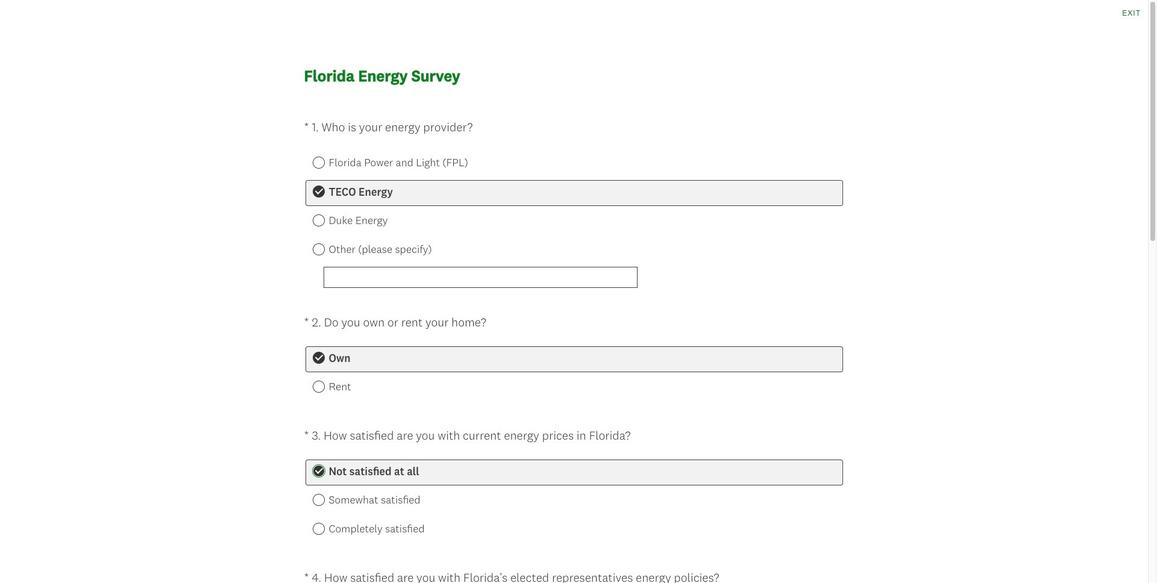 Task type: describe. For each thing, give the bounding box(es) containing it.
Other (please specify) text field
[[323, 267, 637, 288]]



Task type: vqa. For each thing, say whether or not it's contained in the screenshot.
"Other (please specify)" text field
yes



